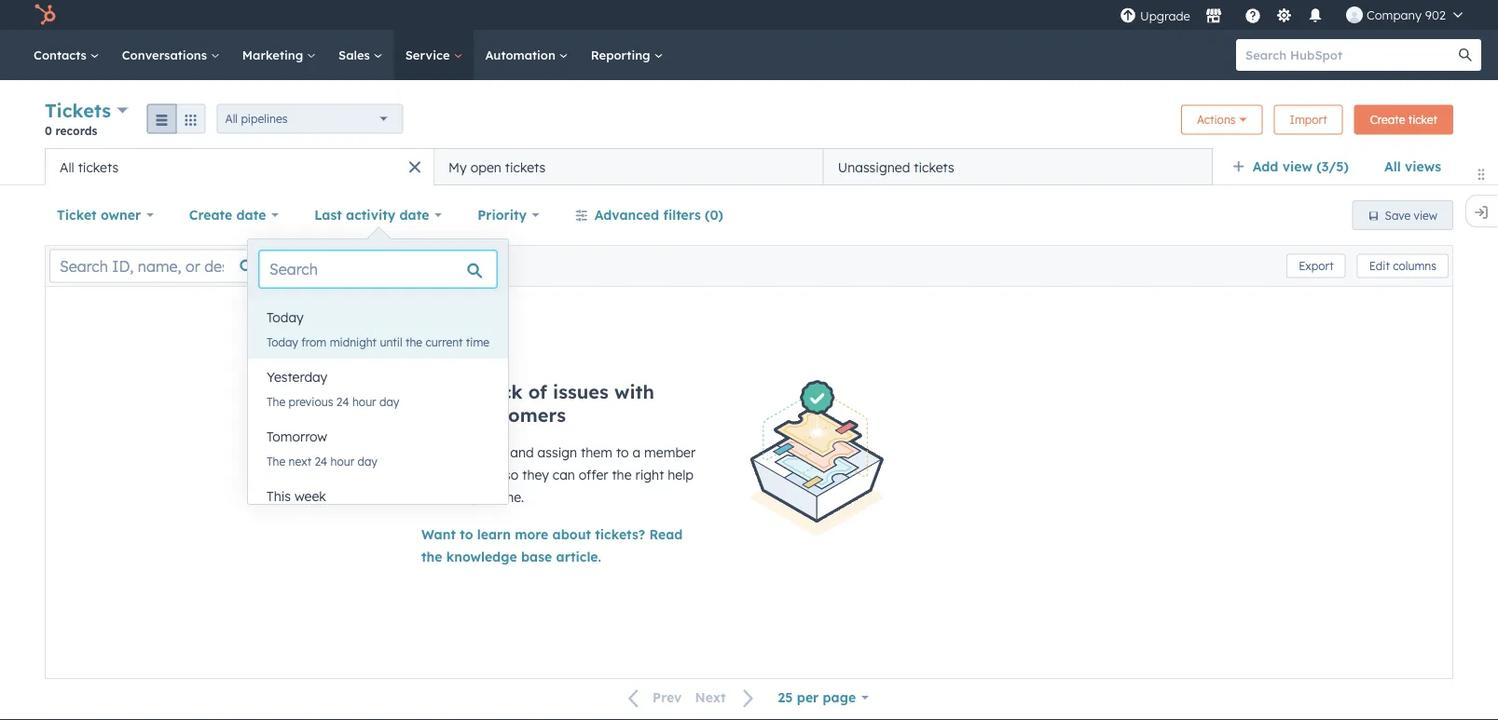 Task type: locate. For each thing, give the bounding box(es) containing it.
24
[[336, 395, 349, 409], [315, 455, 328, 469]]

tickets for unassigned tickets
[[914, 159, 955, 175]]

0 horizontal spatial day
[[358, 455, 378, 469]]

advanced
[[595, 207, 659, 223]]

tickets for all tickets
[[78, 159, 119, 175]]

25
[[778, 690, 793, 706]]

want to learn more about tickets? read the knowledge base article. link
[[422, 527, 683, 566]]

0 vertical spatial your
[[422, 404, 464, 427]]

view inside button
[[1414, 208, 1438, 222]]

24 inside tomorrow the next 24 hour day
[[315, 455, 328, 469]]

notifications image
[[1307, 8, 1324, 25]]

day inside yesterday the previous 24 hour day
[[380, 395, 399, 409]]

midnight
[[330, 335, 377, 349]]

tickets button
[[45, 97, 128, 124]]

the down "yesterday"
[[267, 395, 286, 409]]

0 horizontal spatial create
[[189, 207, 232, 223]]

to left a
[[616, 445, 629, 461]]

ticket
[[1409, 113, 1438, 127]]

create date
[[189, 207, 266, 223]]

right down team
[[461, 490, 490, 506]]

hubspot link
[[22, 4, 70, 26]]

team
[[469, 467, 501, 484]]

0 horizontal spatial date
[[236, 207, 266, 223]]

2 date from the left
[[400, 207, 429, 223]]

0 vertical spatial of
[[529, 381, 547, 404]]

date
[[236, 207, 266, 223], [400, 207, 429, 223]]

the right offer
[[612, 467, 632, 484]]

24 right next
[[315, 455, 328, 469]]

time.
[[494, 490, 524, 506]]

2 the from the top
[[267, 455, 286, 469]]

hour inside tomorrow the next 24 hour day
[[331, 455, 355, 469]]

marketplaces button
[[1195, 0, 1234, 30]]

your
[[422, 404, 464, 427], [438, 467, 465, 484]]

hour for tomorrow
[[331, 455, 355, 469]]

hour right next
[[331, 455, 355, 469]]

0 horizontal spatial of
[[422, 467, 434, 484]]

per
[[797, 690, 819, 706]]

1 today from the top
[[267, 310, 304, 326]]

next button
[[689, 687, 766, 711]]

create for create ticket
[[1371, 113, 1406, 127]]

0 horizontal spatial 24
[[315, 455, 328, 469]]

the right until
[[406, 335, 423, 349]]

24 right 'previous'
[[336, 395, 349, 409]]

(0)
[[705, 207, 724, 223]]

page
[[823, 690, 856, 706]]

1 horizontal spatial create
[[422, 445, 463, 461]]

article.
[[556, 549, 602, 566]]

0 vertical spatial view
[[1283, 159, 1313, 175]]

Search search field
[[259, 251, 497, 288]]

1 vertical spatial view
[[1414, 208, 1438, 222]]

view for add
[[1283, 159, 1313, 175]]

export button
[[1287, 254, 1346, 278]]

1 vertical spatial of
[[422, 467, 434, 484]]

1 horizontal spatial view
[[1414, 208, 1438, 222]]

all down 0 records
[[60, 159, 74, 175]]

your inside create tickets and assign them to a member of your team so they can offer the right help at the right time.
[[438, 467, 465, 484]]

1 vertical spatial right
[[461, 490, 490, 506]]

reporting
[[591, 47, 654, 62]]

0 horizontal spatial all
[[60, 159, 74, 175]]

0 vertical spatial 24
[[336, 395, 349, 409]]

2 vertical spatial create
[[422, 445, 463, 461]]

the inside yesterday the previous 24 hour day
[[267, 395, 286, 409]]

tickets up team
[[466, 445, 507, 461]]

1 vertical spatial create
[[189, 207, 232, 223]]

of
[[529, 381, 547, 404], [422, 467, 434, 484]]

view inside popup button
[[1283, 159, 1313, 175]]

all inside button
[[60, 159, 74, 175]]

search button
[[1450, 39, 1482, 71]]

want
[[422, 527, 456, 543]]

day inside tomorrow the next 24 hour day
[[358, 455, 378, 469]]

service link
[[394, 30, 474, 80]]

902
[[1426, 7, 1447, 22]]

0 vertical spatial create
[[1371, 113, 1406, 127]]

tickets right open
[[505, 159, 546, 175]]

Search ID, name, or description search field
[[49, 249, 270, 283]]

1 vertical spatial day
[[358, 455, 378, 469]]

0 vertical spatial hour
[[352, 395, 376, 409]]

1 horizontal spatial of
[[529, 381, 547, 404]]

1 horizontal spatial all
[[225, 112, 238, 126]]

hour inside yesterday the previous 24 hour day
[[352, 395, 376, 409]]

1 horizontal spatial 24
[[336, 395, 349, 409]]

learn
[[477, 527, 511, 543]]

24 for tomorrow
[[315, 455, 328, 469]]

keep track of issues with your customers
[[422, 381, 655, 427]]

to
[[616, 445, 629, 461], [460, 527, 473, 543]]

advanced filters (0) button
[[563, 197, 736, 234]]

create down the all tickets button
[[189, 207, 232, 223]]

prev button
[[617, 687, 689, 711]]

tickets down records
[[78, 159, 119, 175]]

all
[[225, 112, 238, 126], [1385, 159, 1401, 175], [60, 159, 74, 175]]

today today from midnight until the current time
[[267, 310, 490, 349]]

today button
[[248, 299, 508, 337]]

1 vertical spatial to
[[460, 527, 473, 543]]

of right track
[[529, 381, 547, 404]]

tickets inside unassigned tickets button
[[914, 159, 955, 175]]

1 vertical spatial the
[[267, 455, 286, 469]]

knowledge
[[446, 549, 517, 566]]

create left ticket at the top right of page
[[1371, 113, 1406, 127]]

right
[[636, 467, 664, 484], [461, 490, 490, 506]]

all pipelines
[[225, 112, 288, 126]]

day up tomorrow button on the bottom
[[380, 395, 399, 409]]

this week
[[267, 489, 326, 505]]

0 horizontal spatial right
[[461, 490, 490, 506]]

0 vertical spatial day
[[380, 395, 399, 409]]

date inside last activity date 'popup button'
[[400, 207, 429, 223]]

tickets right unassigned
[[914, 159, 955, 175]]

records
[[56, 124, 97, 138]]

reporting link
[[580, 30, 675, 80]]

24 for yesterday
[[336, 395, 349, 409]]

day
[[380, 395, 399, 409], [358, 455, 378, 469]]

actions
[[1197, 113, 1236, 127]]

1 vertical spatial hour
[[331, 455, 355, 469]]

member
[[644, 445, 696, 461]]

the inside want to learn more about tickets? read the knowledge base article.
[[422, 549, 442, 566]]

activity
[[346, 207, 396, 223]]

1 vertical spatial today
[[267, 335, 298, 349]]

0 vertical spatial to
[[616, 445, 629, 461]]

actions button
[[1182, 105, 1263, 135]]

1 date from the left
[[236, 207, 266, 223]]

search image
[[1460, 48, 1473, 62]]

all for all tickets
[[60, 159, 74, 175]]

want to learn more about tickets? read the knowledge base article.
[[422, 527, 683, 566]]

create ticket
[[1371, 113, 1438, 127]]

create inside create tickets and assign them to a member of your team so they can offer the right help at the right time.
[[422, 445, 463, 461]]

right down a
[[636, 467, 664, 484]]

last
[[314, 207, 342, 223]]

all left pipelines
[[225, 112, 238, 126]]

all left views
[[1385, 159, 1401, 175]]

owner
[[101, 207, 141, 223]]

notifications button
[[1300, 0, 1332, 30]]

0 vertical spatial today
[[267, 310, 304, 326]]

today left from
[[267, 335, 298, 349]]

0 vertical spatial the
[[267, 395, 286, 409]]

of inside keep track of issues with your customers
[[529, 381, 547, 404]]

view right save in the top right of the page
[[1414, 208, 1438, 222]]

0 horizontal spatial to
[[460, 527, 473, 543]]

create inside create ticket button
[[1371, 113, 1406, 127]]

columns
[[1394, 259, 1437, 273]]

0 horizontal spatial view
[[1283, 159, 1313, 175]]

view right add
[[1283, 159, 1313, 175]]

to up knowledge
[[460, 527, 473, 543]]

2 horizontal spatial create
[[1371, 113, 1406, 127]]

read
[[650, 527, 683, 543]]

25 per page button
[[766, 680, 881, 717]]

view for save
[[1414, 208, 1438, 222]]

yesterday button
[[248, 359, 508, 396]]

all inside popup button
[[225, 112, 238, 126]]

conversations
[[122, 47, 211, 62]]

of up at
[[422, 467, 434, 484]]

1 vertical spatial your
[[438, 467, 465, 484]]

company
[[1367, 7, 1422, 22]]

of inside create tickets and assign them to a member of your team so they can offer the right help at the right time.
[[422, 467, 434, 484]]

to inside create tickets and assign them to a member of your team so they can offer the right help at the right time.
[[616, 445, 629, 461]]

hour up tomorrow button on the bottom
[[352, 395, 376, 409]]

offer
[[579, 467, 609, 484]]

about
[[553, 527, 591, 543]]

automation link
[[474, 30, 580, 80]]

tickets banner
[[45, 97, 1454, 148]]

customers
[[470, 404, 566, 427]]

your left team
[[438, 467, 465, 484]]

today up from
[[267, 310, 304, 326]]

mateo roberts image
[[1347, 7, 1363, 23]]

tickets inside the all tickets button
[[78, 159, 119, 175]]

tickets inside create tickets and assign them to a member of your team so they can offer the right help at the right time.
[[466, 445, 507, 461]]

1 horizontal spatial right
[[636, 467, 664, 484]]

day for tomorrow
[[358, 455, 378, 469]]

create inside create date popup button
[[189, 207, 232, 223]]

prev
[[653, 690, 682, 707]]

marketing
[[242, 47, 307, 62]]

pagination navigation
[[617, 686, 766, 711]]

group
[[147, 104, 206, 134]]

1 the from the top
[[267, 395, 286, 409]]

the inside tomorrow the next 24 hour day
[[267, 455, 286, 469]]

1 vertical spatial 24
[[315, 455, 328, 469]]

my open tickets
[[449, 159, 546, 175]]

tickets
[[78, 159, 119, 175], [505, 159, 546, 175], [914, 159, 955, 175], [466, 445, 507, 461]]

day up this week button
[[358, 455, 378, 469]]

date right activity
[[400, 207, 429, 223]]

list box
[[248, 299, 508, 538]]

previous
[[289, 395, 333, 409]]

menu
[[1118, 0, 1476, 30]]

1 horizontal spatial day
[[380, 395, 399, 409]]

2 horizontal spatial all
[[1385, 159, 1401, 175]]

the down the want
[[422, 549, 442, 566]]

the left next
[[267, 455, 286, 469]]

add view (3/5)
[[1253, 159, 1349, 175]]

1 horizontal spatial date
[[400, 207, 429, 223]]

24 inside yesterday the previous 24 hour day
[[336, 395, 349, 409]]

create up at
[[422, 445, 463, 461]]

1 horizontal spatial to
[[616, 445, 629, 461]]

the
[[267, 395, 286, 409], [267, 455, 286, 469]]

your left track
[[422, 404, 464, 427]]

date down the all tickets button
[[236, 207, 266, 223]]



Task type: describe. For each thing, give the bounding box(es) containing it.
service
[[405, 47, 454, 62]]

settings image
[[1276, 8, 1293, 25]]

contacts
[[34, 47, 90, 62]]

track
[[474, 381, 523, 404]]

settings link
[[1273, 5, 1296, 25]]

my
[[449, 159, 467, 175]]

priority button
[[466, 197, 552, 234]]

sales link
[[327, 30, 394, 80]]

open
[[471, 159, 502, 175]]

add view (3/5) button
[[1221, 148, 1373, 186]]

create for create tickets and assign them to a member of your team so they can offer the right help at the right time.
[[422, 445, 463, 461]]

tickets
[[45, 99, 111, 122]]

0
[[45, 124, 52, 138]]

0 vertical spatial right
[[636, 467, 664, 484]]

import
[[1290, 113, 1328, 127]]

marketplaces image
[[1206, 8, 1223, 25]]

to inside want to learn more about tickets? read the knowledge base article.
[[460, 527, 473, 543]]

export
[[1299, 259, 1334, 273]]

base
[[521, 549, 552, 566]]

and
[[510, 445, 534, 461]]

Search HubSpot search field
[[1237, 39, 1465, 71]]

edit columns button
[[1358, 254, 1449, 278]]

from
[[302, 335, 327, 349]]

all tickets
[[60, 159, 119, 175]]

last activity date
[[314, 207, 429, 223]]

keep
[[422, 381, 468, 404]]

hour for yesterday
[[352, 395, 376, 409]]

yesterday
[[267, 369, 328, 386]]

unassigned tickets
[[838, 159, 955, 175]]

week
[[295, 489, 326, 505]]

they
[[522, 467, 549, 484]]

ticket
[[57, 207, 97, 223]]

create for create date
[[189, 207, 232, 223]]

create ticket button
[[1355, 105, 1454, 135]]

a
[[633, 445, 641, 461]]

company 902
[[1367, 7, 1447, 22]]

upgrade image
[[1120, 8, 1137, 25]]

help image
[[1245, 8, 1262, 25]]

all for all pipelines
[[225, 112, 238, 126]]

assign
[[538, 445, 577, 461]]

your inside keep track of issues with your customers
[[422, 404, 464, 427]]

tomorrow
[[267, 429, 327, 445]]

date inside create date popup button
[[236, 207, 266, 223]]

issues
[[553, 381, 609, 404]]

day for yesterday
[[380, 395, 399, 409]]

all pipelines button
[[217, 104, 403, 134]]

edit
[[1370, 259, 1390, 273]]

ticket owner button
[[45, 197, 166, 234]]

pipelines
[[241, 112, 288, 126]]

add
[[1253, 159, 1279, 175]]

advanced filters (0)
[[595, 207, 724, 223]]

my open tickets button
[[434, 148, 824, 186]]

unassigned tickets button
[[824, 148, 1213, 186]]

the right at
[[438, 490, 458, 506]]

last activity date button
[[302, 197, 454, 234]]

next
[[695, 690, 726, 707]]

list box containing today
[[248, 299, 508, 538]]

this week button
[[248, 478, 508, 516]]

(3/5)
[[1317, 159, 1349, 175]]

tickets inside the my open tickets "button"
[[505, 159, 546, 175]]

can
[[553, 467, 575, 484]]

next
[[289, 455, 312, 469]]

the inside today today from midnight until the current time
[[406, 335, 423, 349]]

conversations link
[[111, 30, 231, 80]]

tomorrow the next 24 hour day
[[267, 429, 378, 469]]

import button
[[1274, 105, 1344, 135]]

current
[[426, 335, 463, 349]]

tickets for create tickets and assign them to a member of your team so they can offer the right help at the right time.
[[466, 445, 507, 461]]

save
[[1386, 208, 1411, 222]]

unassigned
[[838, 159, 911, 175]]

the for tomorrow
[[267, 455, 286, 469]]

tomorrow button
[[248, 419, 508, 456]]

group inside tickets banner
[[147, 104, 206, 134]]

priority
[[478, 207, 527, 223]]

all views
[[1385, 159, 1442, 175]]

so
[[505, 467, 519, 484]]

automation
[[485, 47, 559, 62]]

save view
[[1386, 208, 1438, 222]]

sales
[[339, 47, 374, 62]]

views
[[1405, 159, 1442, 175]]

save view button
[[1353, 201, 1454, 230]]

2 today from the top
[[267, 335, 298, 349]]

with
[[615, 381, 655, 404]]

time
[[466, 335, 490, 349]]

hubspot image
[[34, 4, 56, 26]]

this
[[267, 489, 291, 505]]

ticket owner
[[57, 207, 141, 223]]

edit columns
[[1370, 259, 1437, 273]]

filters
[[663, 207, 701, 223]]

the for yesterday
[[267, 395, 286, 409]]

menu containing company 902
[[1118, 0, 1476, 30]]

more
[[515, 527, 549, 543]]

all for all views
[[1385, 159, 1401, 175]]



Task type: vqa. For each thing, say whether or not it's contained in the screenshot.


